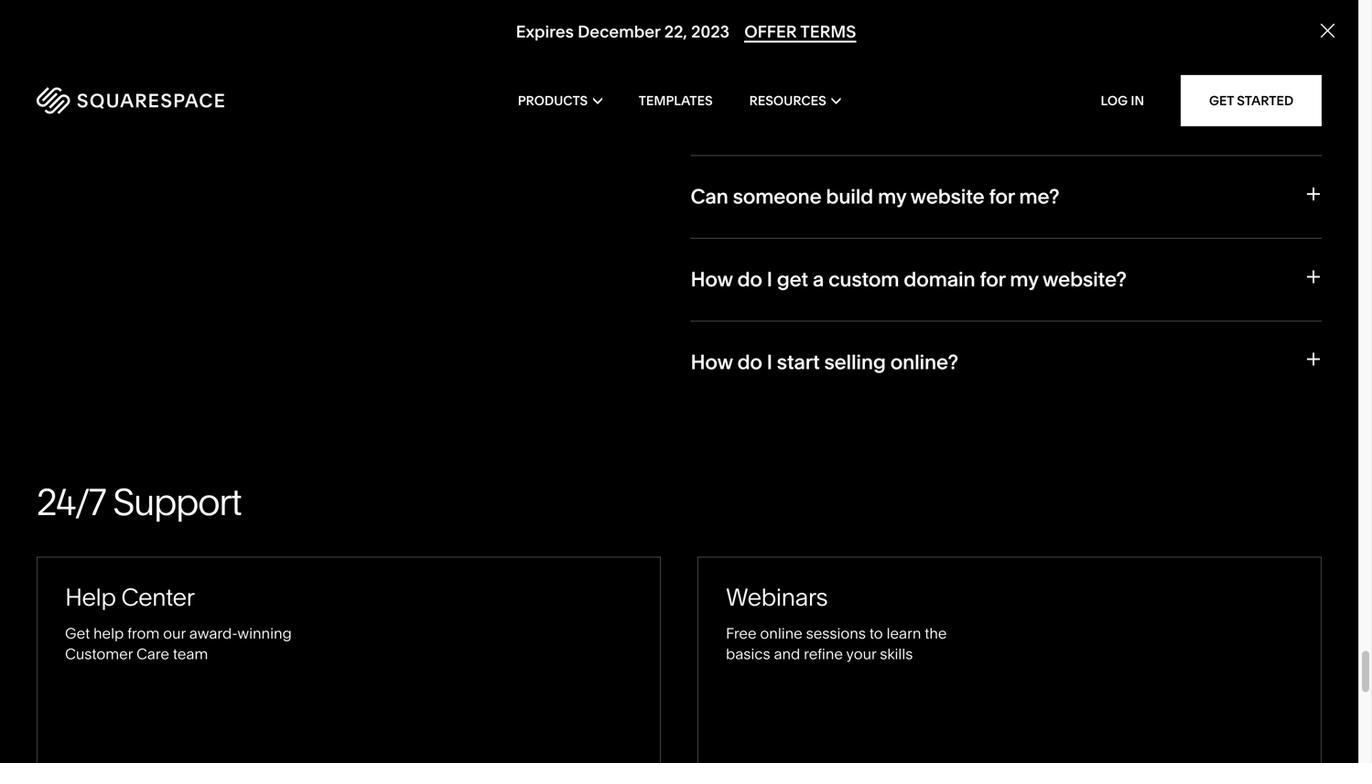 Task type: describe. For each thing, give the bounding box(es) containing it.
skills
[[880, 646, 913, 664]]

products button
[[518, 64, 602, 137]]

log
[[1101, 93, 1129, 109]]

2023
[[692, 22, 730, 42]]

start
[[777, 350, 820, 374]]

resources button
[[750, 64, 841, 137]]

terms
[[801, 22, 857, 42]]

someone
[[733, 184, 822, 209]]

0 vertical spatial my
[[878, 184, 907, 209]]

squarespace logo image
[[37, 87, 224, 114]]

templates
[[639, 93, 713, 109]]

get started
[[1210, 93, 1294, 109]]

award-
[[189, 625, 238, 643]]

the
[[925, 625, 947, 643]]

sessions
[[807, 625, 866, 643]]

can someone build my website for me? button
[[691, 155, 1323, 238]]

custom
[[829, 267, 900, 292]]

how do i get a custom domain for my website?
[[691, 267, 1127, 292]]

get for get help from our award-winning customer care team
[[65, 625, 90, 643]]

templates link
[[639, 64, 713, 137]]

me?
[[1020, 184, 1060, 209]]

a
[[813, 267, 825, 292]]

how do i start selling online?
[[691, 350, 959, 374]]

team
[[173, 646, 208, 664]]

help center
[[65, 583, 195, 612]]

0 vertical spatial for
[[990, 184, 1015, 209]]

offer terms link
[[745, 22, 857, 43]]

selling
[[825, 350, 886, 374]]

december
[[578, 22, 661, 42]]

from
[[127, 625, 160, 643]]

how do i get a custom domain for my website? button
[[691, 238, 1323, 321]]

offer
[[745, 22, 797, 42]]

get
[[777, 267, 809, 292]]

how for how do i get a custom domain for my website?
[[691, 267, 733, 292]]

basics
[[726, 646, 771, 664]]

22,
[[665, 22, 688, 42]]

resources
[[750, 93, 827, 109]]

our
[[163, 625, 186, 643]]

expires december 22, 2023
[[516, 22, 730, 42]]

help
[[93, 625, 124, 643]]

domain
[[904, 267, 976, 292]]



Task type: vqa. For each thing, say whether or not it's contained in the screenshot.
domain
yes



Task type: locate. For each thing, give the bounding box(es) containing it.
get up customer
[[65, 625, 90, 643]]

offer terms
[[745, 22, 857, 42]]

online?
[[891, 350, 959, 374]]

get left "started"
[[1210, 93, 1235, 109]]

1 how from the top
[[691, 267, 733, 292]]

started
[[1238, 93, 1294, 109]]

1 horizontal spatial my
[[1011, 267, 1039, 292]]

2 do from the top
[[738, 350, 763, 374]]

my right build
[[878, 184, 907, 209]]

do left start
[[738, 350, 763, 374]]

1 do from the top
[[738, 267, 763, 292]]

1 vertical spatial how
[[691, 350, 733, 374]]

my left website?
[[1011, 267, 1039, 292]]

learn
[[887, 625, 922, 643]]

webinars
[[726, 583, 828, 612]]

1 vertical spatial for
[[980, 267, 1006, 292]]

for right domain
[[980, 267, 1006, 292]]

for left the me?
[[990, 184, 1015, 209]]

0 vertical spatial get
[[1210, 93, 1235, 109]]

0 vertical spatial i
[[767, 267, 773, 292]]

0 vertical spatial how
[[691, 267, 733, 292]]

i
[[767, 267, 773, 292], [767, 350, 773, 374]]

get help from our award-winning customer care team
[[65, 625, 292, 664]]

get for get started
[[1210, 93, 1235, 109]]

get
[[1210, 93, 1235, 109], [65, 625, 90, 643]]

center
[[121, 583, 195, 612]]

i for start
[[767, 350, 773, 374]]

get started link
[[1182, 75, 1323, 126]]

website
[[911, 184, 985, 209]]

my
[[878, 184, 907, 209], [1011, 267, 1039, 292]]

refine
[[804, 646, 844, 664]]

build
[[827, 184, 874, 209]]

0 horizontal spatial get
[[65, 625, 90, 643]]

to
[[870, 625, 884, 643]]

how do i start selling online? button
[[691, 321, 1323, 404]]

log             in
[[1101, 93, 1145, 109]]

do left get
[[738, 267, 763, 292]]

1 vertical spatial do
[[738, 350, 763, 374]]

customer
[[65, 646, 133, 664]]

can someone build my website for me?
[[691, 184, 1060, 209]]

and
[[774, 646, 801, 664]]

how for how do i start selling online?
[[691, 350, 733, 374]]

24/7
[[37, 480, 105, 525]]

free
[[726, 625, 757, 643]]

how left start
[[691, 350, 733, 374]]

for
[[990, 184, 1015, 209], [980, 267, 1006, 292]]

get inside get started link
[[1210, 93, 1235, 109]]

squarespace logo link
[[37, 87, 294, 114]]

i inside how do i get a custom domain for my website? dropdown button
[[767, 267, 773, 292]]

your
[[847, 646, 877, 664]]

get inside get help from our award-winning customer care team
[[65, 625, 90, 643]]

do
[[738, 267, 763, 292], [738, 350, 763, 374]]

i left start
[[767, 350, 773, 374]]

website?
[[1043, 267, 1127, 292]]

1 vertical spatial i
[[767, 350, 773, 374]]

2 how from the top
[[691, 350, 733, 374]]

i for get
[[767, 267, 773, 292]]

how left get
[[691, 267, 733, 292]]

do for get
[[738, 267, 763, 292]]

log             in link
[[1101, 93, 1145, 109]]

care
[[136, 646, 169, 664]]

1 horizontal spatial get
[[1210, 93, 1235, 109]]

0 vertical spatial do
[[738, 267, 763, 292]]

i left get
[[767, 267, 773, 292]]

free online sessions to learn the basics and refine your skills
[[726, 625, 947, 664]]

0 horizontal spatial my
[[878, 184, 907, 209]]

products
[[518, 93, 588, 109]]

can
[[691, 184, 729, 209]]

2 i from the top
[[767, 350, 773, 374]]

how
[[691, 267, 733, 292], [691, 350, 733, 374]]

in
[[1132, 93, 1145, 109]]

help
[[65, 583, 116, 612]]

24/7 support
[[37, 480, 241, 525]]

online
[[761, 625, 803, 643]]

winning
[[238, 625, 292, 643]]

expires
[[516, 22, 574, 42]]

support
[[113, 480, 241, 525]]

1 vertical spatial get
[[65, 625, 90, 643]]

1 vertical spatial my
[[1011, 267, 1039, 292]]

i inside how do i start selling online? dropdown button
[[767, 350, 773, 374]]

1 i from the top
[[767, 267, 773, 292]]

do for start
[[738, 350, 763, 374]]



